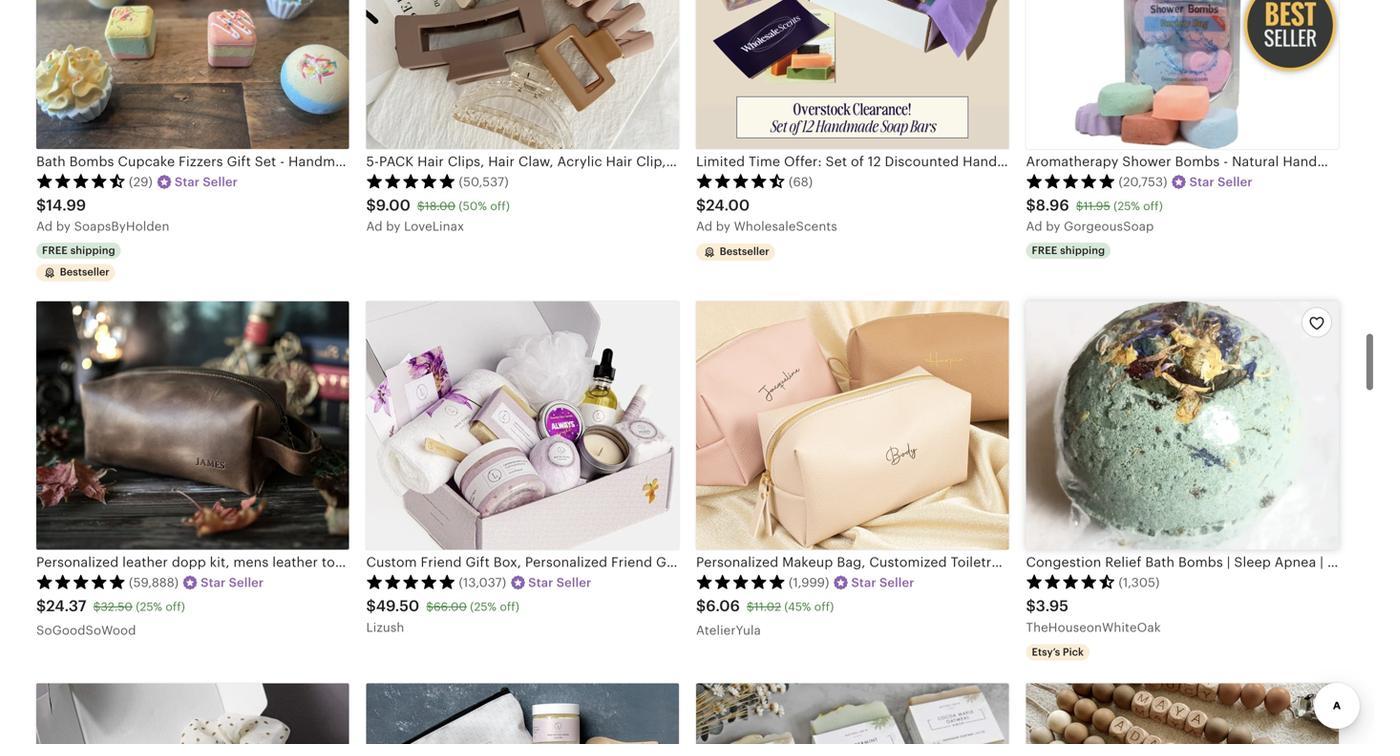 Task type: locate. For each thing, give the bounding box(es) containing it.
seller for 24.37
[[229, 576, 264, 590]]

a left lovelinax
[[366, 219, 375, 234]]

star for 6.06
[[852, 576, 877, 590]]

y inside $ 14.99 a d b y soapsbyholden
[[64, 219, 71, 234]]

1 free shipping from the left
[[42, 244, 115, 256]]

y down 8.96
[[1054, 219, 1061, 234]]

y down 24.00
[[724, 219, 731, 234]]

24.00
[[706, 197, 750, 214]]

1 b from the left
[[56, 219, 64, 234]]

1 horizontal spatial (25%
[[470, 600, 497, 613]]

d down 8.96
[[1035, 219, 1043, 234]]

(1,999)
[[789, 576, 830, 590]]

y down the 9.00
[[394, 219, 401, 234]]

4 d from the left
[[1035, 219, 1043, 234]]

4.5 out of 5 stars image up 24.00
[[697, 173, 786, 189]]

5 out of 5 stars image
[[366, 173, 456, 189], [1027, 173, 1116, 189], [36, 574, 126, 590], [366, 574, 456, 590], [697, 574, 786, 590]]

32.50
[[101, 600, 133, 613]]

star right (13,037)
[[529, 576, 554, 590]]

star seller down clearance!
[[1190, 175, 1253, 189]]

free shipping down $ 14.99 a d b y soapsbyholden
[[42, 244, 115, 256]]

d down 14.99
[[45, 219, 53, 234]]

shipping down gorgeoussoap
[[1061, 244, 1106, 256]]

off)
[[490, 200, 510, 212], [1144, 200, 1164, 212], [166, 600, 185, 613], [500, 600, 520, 613], [815, 600, 835, 613]]

$ inside $ 24.37 $ 32.50 (25% off)
[[93, 600, 101, 613]]

4.5 out of 5 stars image up 14.99
[[36, 173, 126, 189]]

free down 8.96
[[1032, 244, 1058, 256]]

4.5 out of 5 stars image for 14.99
[[36, 173, 126, 189]]

5-pack hair clips, hair claw, acrylic hair clip, hair accessories for her, acetate hair claw perfect gift (stella) image
[[366, 0, 679, 149]]

limited time offer: set of 12 discounted handmade soap bars | overstock clearance!
[[697, 154, 1254, 169]]

free
[[42, 244, 68, 256], [1032, 244, 1058, 256]]

a left soapsbyholden
[[36, 219, 45, 234]]

star right (1,999)
[[852, 576, 877, 590]]

11.95
[[1084, 200, 1111, 212]]

$
[[36, 197, 46, 214], [366, 197, 376, 214], [697, 197, 706, 214], [1027, 197, 1037, 214], [417, 200, 425, 212], [1077, 200, 1084, 212], [36, 598, 46, 615], [366, 598, 376, 615], [697, 598, 706, 615], [1027, 598, 1037, 615], [93, 600, 101, 613], [426, 600, 434, 613], [747, 600, 755, 613]]

$ 24.37 $ 32.50 (25% off)
[[36, 598, 185, 615]]

(20,753)
[[1119, 175, 1168, 189]]

2 a from the left
[[366, 219, 375, 234]]

$ 9.00 $ 18.00 (50% off) a d b y lovelinax
[[366, 197, 510, 234]]

(25% for 49.50
[[470, 600, 497, 613]]

off) inside $ 8.96 $ 11.95 (25% off) a d b y gorgeoussoap
[[1144, 200, 1164, 212]]

18.00
[[425, 200, 456, 212]]

d down 24.00
[[705, 219, 713, 234]]

a inside $ 9.00 $ 18.00 (50% off) a d b y lovelinax
[[366, 219, 375, 234]]

free shipping for soapsbyholden
[[42, 244, 115, 256]]

$ inside $ 24.00 a d b y wholesalescents
[[697, 197, 706, 214]]

(25% down "(59,888)" at the left of page
[[136, 600, 162, 613]]

(25% for 8.96
[[1114, 200, 1141, 212]]

seller
[[203, 175, 238, 189], [1218, 175, 1253, 189], [229, 576, 264, 590], [557, 576, 592, 590], [880, 576, 915, 590]]

4.5 out of 5 stars image
[[36, 173, 126, 189], [697, 173, 786, 189], [1027, 574, 1116, 590]]

limited
[[697, 154, 745, 169]]

star seller right (1,999)
[[852, 576, 915, 590]]

off) inside $ 24.37 $ 32.50 (25% off)
[[166, 600, 185, 613]]

1 y from the left
[[64, 219, 71, 234]]

clearance!
[[1184, 154, 1254, 169]]

4 y from the left
[[1054, 219, 1061, 234]]

star seller for 24.37
[[201, 576, 264, 590]]

5 out of 5 stars image up the 9.00
[[366, 173, 456, 189]]

0 horizontal spatial (25%
[[136, 600, 162, 613]]

3 d from the left
[[705, 219, 713, 234]]

off) for 6.06
[[815, 600, 835, 613]]

a down the limited
[[697, 219, 705, 234]]

seller right (13,037)
[[557, 576, 592, 590]]

seller for 6.06
[[880, 576, 915, 590]]

soapsbyholden
[[74, 219, 170, 234]]

thank you rose gift set| care package| gift for mom| birthday gift box| personalized gifts | gift for teacher | handmade soap gift image
[[36, 684, 349, 744]]

b inside $ 14.99 a d b y soapsbyholden
[[56, 219, 64, 234]]

2 shipping from the left
[[1061, 244, 1106, 256]]

5 out of 5 stars image up 24.37
[[36, 574, 126, 590]]

y inside $ 9.00 $ 18.00 (50% off) a d b y lovelinax
[[394, 219, 401, 234]]

1 vertical spatial bestseller
[[60, 266, 110, 278]]

off) down (20,753)
[[1144, 200, 1164, 212]]

d
[[45, 219, 53, 234], [375, 219, 383, 234], [705, 219, 713, 234], [1035, 219, 1043, 234]]

a inside $ 8.96 $ 11.95 (25% off) a d b y gorgeoussoap
[[1027, 219, 1035, 234]]

1 horizontal spatial bestseller
[[720, 245, 770, 257]]

off) down (13,037)
[[500, 600, 520, 613]]

b
[[56, 219, 64, 234], [386, 219, 394, 234], [716, 219, 724, 234], [1046, 219, 1055, 234]]

spa gift set, gifts for girlfriend, gifts for friends, birthday gift for her, gift box, gift for women, mothers day gift from daughter image
[[366, 684, 679, 744]]

1 horizontal spatial free
[[1032, 244, 1058, 256]]

off) inside $ 9.00 $ 18.00 (50% off) a d b y lovelinax
[[490, 200, 510, 212]]

1 a from the left
[[36, 219, 45, 234]]

seller right "(59,888)" at the left of page
[[229, 576, 264, 590]]

seller right (1,999)
[[880, 576, 915, 590]]

off) right (50% at the left top of page
[[490, 200, 510, 212]]

5 out of 5 stars image up 49.50 on the bottom of the page
[[366, 574, 456, 590]]

seller for 49.50
[[557, 576, 592, 590]]

shipping
[[70, 244, 115, 256], [1061, 244, 1106, 256]]

2 horizontal spatial 4.5 out of 5 stars image
[[1027, 574, 1116, 590]]

star seller right "(59,888)" at the left of page
[[201, 576, 264, 590]]

0 horizontal spatial free shipping
[[42, 244, 115, 256]]

2 free shipping from the left
[[1032, 244, 1106, 256]]

(25% inside $ 49.50 $ 66.00 (25% off) lizush
[[470, 600, 497, 613]]

overstock
[[1114, 154, 1181, 169]]

bestseller down soapsbyholden
[[60, 266, 110, 278]]

$ 6.06 $ 11.02 (45% off)
[[697, 598, 835, 615]]

0 horizontal spatial free
[[42, 244, 68, 256]]

off) inside $ 49.50 $ 66.00 (25% off) lizush
[[500, 600, 520, 613]]

3 a from the left
[[697, 219, 705, 234]]

free down 14.99
[[42, 244, 68, 256]]

bestseller
[[720, 245, 770, 257], [60, 266, 110, 278]]

3 b from the left
[[716, 219, 724, 234]]

d inside $ 14.99 a d b y soapsbyholden
[[45, 219, 53, 234]]

4 a from the left
[[1027, 219, 1035, 234]]

(25% up gorgeoussoap
[[1114, 200, 1141, 212]]

1 d from the left
[[45, 219, 53, 234]]

0 vertical spatial bestseller
[[720, 245, 770, 257]]

shipping down $ 14.99 a d b y soapsbyholden
[[70, 244, 115, 256]]

off) for 24.37
[[166, 600, 185, 613]]

offer:
[[784, 154, 822, 169]]

b down 14.99
[[56, 219, 64, 234]]

(25% down (13,037)
[[470, 600, 497, 613]]

$ 14.99 a d b y soapsbyholden
[[36, 197, 170, 234]]

d inside $ 8.96 $ 11.95 (25% off) a d b y gorgeoussoap
[[1035, 219, 1043, 234]]

1 horizontal spatial shipping
[[1061, 244, 1106, 256]]

limited time offer: set of 12 discounted handmade soap bars | overstock clearance! image
[[697, 0, 1009, 149]]

4.5 out of 5 stars image up the 3.95 at the bottom of page
[[1027, 574, 1116, 590]]

off) inside $ 6.06 $ 11.02 (45% off)
[[815, 600, 835, 613]]

1 shipping from the left
[[70, 244, 115, 256]]

a down handmade
[[1027, 219, 1035, 234]]

(25% inside $ 8.96 $ 11.95 (25% off) a d b y gorgeoussoap
[[1114, 200, 1141, 212]]

bath bombs cupcake fizzers gift set - handmade and organic 6 pcs bath bombs with natural ingredients image
[[36, 0, 349, 149]]

0 horizontal spatial shipping
[[70, 244, 115, 256]]

etsy's pick
[[1032, 646, 1084, 658]]

y
[[64, 219, 71, 234], [394, 219, 401, 234], [724, 219, 731, 234], [1054, 219, 1061, 234]]

1 horizontal spatial 4.5 out of 5 stars image
[[697, 173, 786, 189]]

d inside $ 9.00 $ 18.00 (50% off) a d b y lovelinax
[[375, 219, 383, 234]]

|
[[1107, 154, 1110, 169]]

off) for 9.00
[[490, 200, 510, 212]]

9.00
[[376, 197, 411, 214]]

handmade
[[963, 154, 1034, 169]]

y inside $ 24.00 a d b y wholesalescents
[[724, 219, 731, 234]]

star seller right (13,037)
[[529, 576, 592, 590]]

(59,888)
[[129, 576, 179, 590]]

star seller for 49.50
[[529, 576, 592, 590]]

3 y from the left
[[724, 219, 731, 234]]

(25% inside $ 24.37 $ 32.50 (25% off)
[[136, 600, 162, 613]]

off) for 8.96
[[1144, 200, 1164, 212]]

4.5 out of 5 stars image for 3.95
[[1027, 574, 1116, 590]]

free shipping
[[42, 244, 115, 256], [1032, 244, 1106, 256]]

seller down clearance!
[[1218, 175, 1253, 189]]

2 d from the left
[[375, 219, 383, 234]]

a
[[36, 219, 45, 234], [366, 219, 375, 234], [697, 219, 705, 234], [1027, 219, 1035, 234]]

star seller
[[175, 175, 238, 189], [1190, 175, 1253, 189], [201, 576, 264, 590], [529, 576, 592, 590], [852, 576, 915, 590]]

y down 14.99
[[64, 219, 71, 234]]

2 horizontal spatial (25%
[[1114, 200, 1141, 212]]

1 free from the left
[[42, 244, 68, 256]]

5 out of 5 stars image up '6.06' in the right of the page
[[697, 574, 786, 590]]

0 horizontal spatial 4.5 out of 5 stars image
[[36, 173, 126, 189]]

5 out of 5 stars image down soap
[[1027, 173, 1116, 189]]

star for 49.50
[[529, 576, 554, 590]]

star down clearance!
[[1190, 175, 1215, 189]]

star right "(59,888)" at the left of page
[[201, 576, 226, 590]]

2 y from the left
[[394, 219, 401, 234]]

(25%
[[1114, 200, 1141, 212], [136, 600, 162, 613], [470, 600, 497, 613]]

4 b from the left
[[1046, 219, 1055, 234]]

free shipping down $ 8.96 $ 11.95 (25% off) a d b y gorgeoussoap
[[1032, 244, 1106, 256]]

2 b from the left
[[386, 219, 394, 234]]

b down the 9.00
[[386, 219, 394, 234]]

1 horizontal spatial free shipping
[[1032, 244, 1106, 256]]

b down 24.00
[[716, 219, 724, 234]]

off) right (45%
[[815, 600, 835, 613]]

sogoodsowood
[[36, 623, 136, 638]]

d down the 9.00
[[375, 219, 383, 234]]

off) down "(59,888)" at the left of page
[[166, 600, 185, 613]]

personalized leather dopp kit, mens leather toiletry bag, mens dopp kit, groomsmen gift mens toiletry bag with a name stamp, image
[[36, 301, 349, 550]]

organic handmade bar soap| all natural|  christmas gift| essential oils scented| artisan soap| gifts for her| birthday gift image
[[697, 684, 1009, 744]]

6.06
[[706, 598, 740, 615]]

star
[[175, 175, 200, 189], [1190, 175, 1215, 189], [201, 576, 226, 590], [529, 576, 554, 590], [852, 576, 877, 590]]

free shipping for gorgeoussoap
[[1032, 244, 1106, 256]]

(45%
[[785, 600, 812, 613]]

bestseller down $ 24.00 a d b y wholesalescents
[[720, 245, 770, 257]]

$ 8.96 $ 11.95 (25% off) a d b y gorgeoussoap
[[1027, 197, 1164, 234]]

2 free from the left
[[1032, 244, 1058, 256]]

b down 8.96
[[1046, 219, 1055, 234]]



Task type: describe. For each thing, give the bounding box(es) containing it.
star seller for 6.06
[[852, 576, 915, 590]]

5 out of 5 stars image for 8.96
[[1027, 173, 1116, 189]]

star for 8.96
[[1190, 175, 1215, 189]]

shipping for soapsbyholden
[[70, 244, 115, 256]]

b inside $ 8.96 $ 11.95 (25% off) a d b y gorgeoussoap
[[1046, 219, 1055, 234]]

66.00
[[434, 600, 467, 613]]

(1,305)
[[1119, 576, 1160, 590]]

$ inside $ 14.99 a d b y soapsbyholden
[[36, 197, 46, 214]]

4.5 out of 5 stars image for 24.00
[[697, 173, 786, 189]]

24.37
[[46, 598, 87, 615]]

seller right (29)
[[203, 175, 238, 189]]

shipping for gorgeoussoap
[[1061, 244, 1106, 256]]

of
[[851, 154, 865, 169]]

set
[[826, 154, 848, 169]]

off) for 49.50
[[500, 600, 520, 613]]

custom friend gift box, personalized friend gifts, personal message, custom personalize, custom gift, personalized gift, gift box for friend image
[[366, 301, 679, 550]]

(50%
[[459, 200, 487, 212]]

11.02
[[755, 600, 782, 613]]

a inside $ 14.99 a d b y soapsbyholden
[[36, 219, 45, 234]]

d inside $ 24.00 a d b y wholesalescents
[[705, 219, 713, 234]]

discounted
[[885, 154, 960, 169]]

star right (29)
[[175, 175, 200, 189]]

lizush
[[366, 620, 405, 635]]

atelieryula
[[697, 623, 761, 638]]

star seller for 8.96
[[1190, 175, 1253, 189]]

5 out of 5 stars image for 49.50
[[366, 574, 456, 590]]

49.50
[[376, 598, 420, 615]]

14.99
[[46, 197, 86, 214]]

$ inside $ 3.95 thehouseonwhiteoak
[[1027, 598, 1037, 615]]

seller for 8.96
[[1218, 175, 1253, 189]]

aromatherapy shower bombs - natural handmade shower steamers, shower fizzies, shower tablets, shower melts, shower fizzy spa shower soothers image
[[1027, 0, 1340, 149]]

congestion relief bath bombs | sleep apnea | green bath fizzies | holistic spa gift | father's day gift | eucalyptus | mother's day gift image
[[1027, 301, 1340, 550]]

5 out of 5 stars image for 9.00
[[366, 173, 456, 189]]

lovelinax
[[404, 219, 465, 234]]

a inside $ 24.00 a d b y wholesalescents
[[697, 219, 705, 234]]

personalized pacifier clip,custom newborn pacifier clip|last minute baby shower gift|boho baby gift|custom pacifier holder,newborn gift image
[[1027, 684, 1340, 744]]

b inside $ 24.00 a d b y wholesalescents
[[716, 219, 724, 234]]

(68)
[[789, 175, 813, 189]]

(13,037)
[[459, 576, 507, 590]]

$ inside $ 6.06 $ 11.02 (45% off)
[[747, 600, 755, 613]]

$ 3.95 thehouseonwhiteoak
[[1027, 598, 1162, 635]]

5 out of 5 stars image for 6.06
[[697, 574, 786, 590]]

gorgeoussoap
[[1064, 219, 1155, 234]]

b inside $ 9.00 $ 18.00 (50% off) a d b y lovelinax
[[386, 219, 394, 234]]

personalized makeup bag, customized toiletry bag, monogram cosmetic organizer, gift for her, bridesmaid gift, maid of honor, christmas gift image
[[697, 301, 1009, 550]]

5 out of 5 stars image for 24.37
[[36, 574, 126, 590]]

$ 24.00 a d b y wholesalescents
[[697, 197, 838, 234]]

free for gorgeoussoap
[[1032, 244, 1058, 256]]

8.96
[[1037, 197, 1070, 214]]

$ 49.50 $ 66.00 (25% off) lizush
[[366, 598, 520, 635]]

3.95
[[1037, 598, 1069, 615]]

soap
[[1038, 154, 1071, 169]]

star for 24.37
[[201, 576, 226, 590]]

free for soapsbyholden
[[42, 244, 68, 256]]

(25% for 24.37
[[136, 600, 162, 613]]

12
[[868, 154, 882, 169]]

pick
[[1063, 646, 1084, 658]]

thehouseonwhiteoak
[[1027, 620, 1162, 635]]

star seller right (29)
[[175, 175, 238, 189]]

(29)
[[129, 175, 153, 189]]

bars
[[1075, 154, 1103, 169]]

etsy's
[[1032, 646, 1061, 658]]

wholesalescents
[[734, 219, 838, 234]]

(50,537)
[[459, 175, 509, 189]]

y inside $ 8.96 $ 11.95 (25% off) a d b y gorgeoussoap
[[1054, 219, 1061, 234]]

time
[[749, 154, 781, 169]]

0 horizontal spatial bestseller
[[60, 266, 110, 278]]



Task type: vqa. For each thing, say whether or not it's contained in the screenshot.
fourth B from the right
yes



